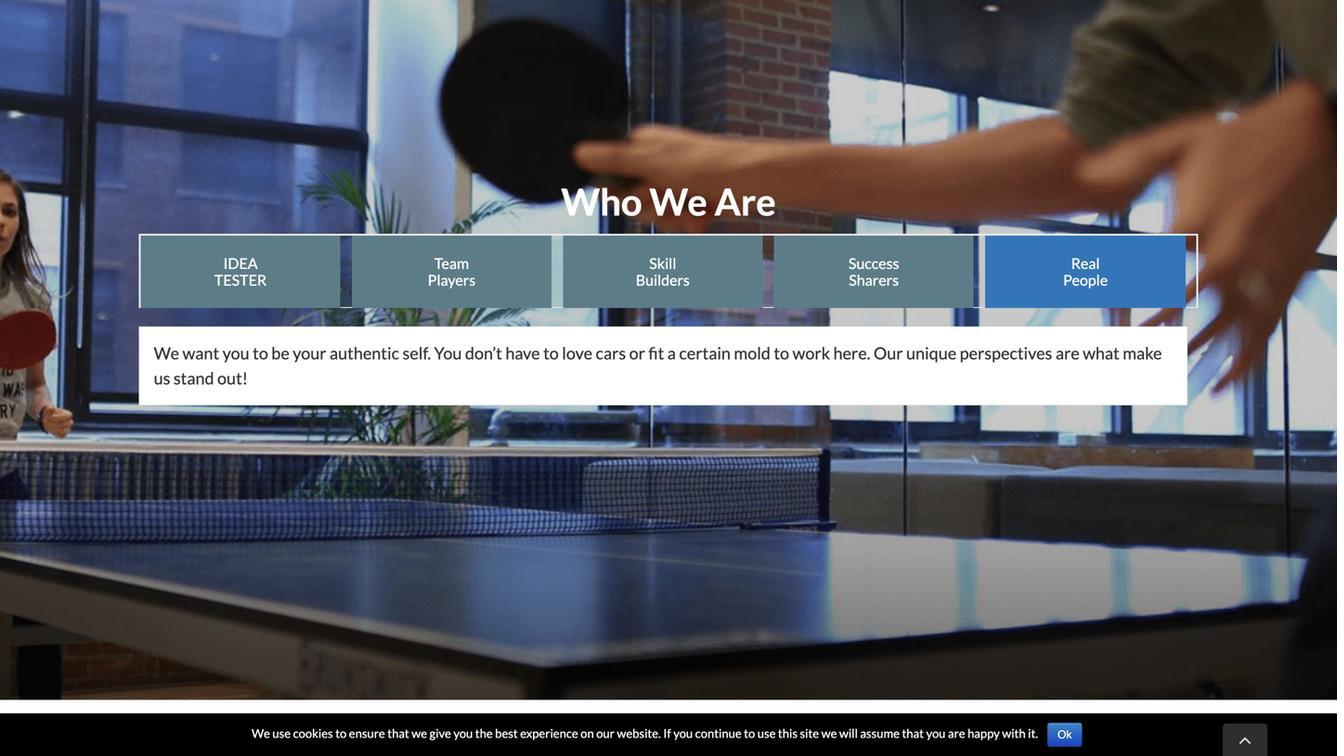 Task type: locate. For each thing, give the bounding box(es) containing it.
we up skill
[[650, 179, 708, 224]]

5 tab from the left
[[985, 236, 1186, 308]]

want
[[183, 343, 219, 364]]

you up 'out!'
[[223, 343, 250, 364]]

you
[[434, 343, 462, 364]]

2 horizontal spatial we
[[650, 179, 708, 224]]

1 horizontal spatial that
[[902, 727, 924, 741]]

0 vertical spatial we
[[650, 179, 708, 224]]

tab
[[141, 236, 341, 308], [352, 236, 553, 308], [563, 236, 764, 308], [774, 236, 975, 308], [985, 236, 1186, 308]]

give
[[430, 727, 451, 741]]

we up us
[[154, 343, 179, 364]]

2 tab from the left
[[352, 236, 553, 308]]

you inside we want you to be your authentic self. you don't have to love cars or fit a certain mold to work here. our unique perspectives are what make us stand out!
[[223, 343, 250, 364]]

0 horizontal spatial are
[[948, 727, 966, 741]]

success sharers
[[849, 254, 900, 289]]

authentic
[[330, 343, 399, 364]]

to
[[253, 343, 268, 364], [543, 343, 559, 364], [774, 343, 790, 364], [335, 727, 347, 741], [744, 727, 755, 741]]

fit
[[649, 343, 664, 364]]

we left cookies
[[252, 727, 270, 741]]

assume
[[860, 727, 900, 741]]

our
[[874, 343, 903, 364]]

0 horizontal spatial we
[[412, 727, 427, 741]]

to left be
[[253, 343, 268, 364]]

2 that from the left
[[902, 727, 924, 741]]

you
[[223, 343, 250, 364], [454, 727, 473, 741], [674, 727, 693, 741], [926, 727, 946, 741]]

we
[[650, 179, 708, 224], [154, 343, 179, 364], [252, 727, 270, 741]]

tester
[[214, 271, 267, 289]]

that
[[388, 727, 409, 741], [902, 727, 924, 741]]

work
[[793, 343, 830, 364]]

unique
[[907, 343, 957, 364]]

0 horizontal spatial we
[[154, 343, 179, 364]]

who we are
[[561, 179, 776, 224]]

will
[[840, 727, 858, 741]]

tab list
[[140, 235, 1198, 308]]

or
[[629, 343, 645, 364]]

experience
[[520, 727, 578, 741]]

team players
[[428, 254, 476, 289]]

1 horizontal spatial are
[[1056, 343, 1080, 364]]

tab up our
[[774, 236, 975, 308]]

who
[[561, 179, 642, 224]]

use left this
[[758, 727, 776, 741]]

success
[[849, 254, 900, 273]]

1 vertical spatial are
[[948, 727, 966, 741]]

idea
[[223, 254, 258, 273]]

we
[[412, 727, 427, 741], [822, 727, 837, 741]]

stand
[[174, 368, 214, 389]]

you left the
[[454, 727, 473, 741]]

3 tab from the left
[[563, 236, 764, 308]]

1 horizontal spatial we
[[252, 727, 270, 741]]

that right ensure
[[388, 727, 409, 741]]

here.
[[834, 343, 871, 364]]

to left the love
[[543, 343, 559, 364]]

tab containing skill builders
[[563, 236, 764, 308]]

this
[[778, 727, 798, 741]]

that right assume
[[902, 727, 924, 741]]

love
[[562, 343, 593, 364]]

we left will
[[822, 727, 837, 741]]

to left ensure
[[335, 727, 347, 741]]

tab up be
[[141, 236, 341, 308]]

skill builders
[[636, 254, 690, 289]]

out!
[[217, 368, 248, 389]]

4 tab from the left
[[774, 236, 975, 308]]

tab containing real people
[[985, 236, 1186, 308]]

we left the give
[[412, 727, 427, 741]]

2 vertical spatial we
[[252, 727, 270, 741]]

are
[[1056, 343, 1080, 364], [948, 727, 966, 741]]

to right mold
[[774, 343, 790, 364]]

tab up what
[[985, 236, 1186, 308]]

tab down who we are
[[563, 236, 764, 308]]

tab up you
[[352, 236, 553, 308]]

tab list containing idea tester
[[140, 235, 1198, 308]]

1 vertical spatial we
[[154, 343, 179, 364]]

1 we from the left
[[412, 727, 427, 741]]

use
[[272, 727, 291, 741], [758, 727, 776, 741]]

cookies
[[293, 727, 333, 741]]

1 horizontal spatial use
[[758, 727, 776, 741]]

use left cookies
[[272, 727, 291, 741]]

on
[[581, 727, 594, 741]]

are left what
[[1056, 343, 1080, 364]]

we want you to be your authentic self. you don't have to love cars or fit a certain mold to work here. our unique perspectives are what make us stand out! tab panel
[[139, 327, 1199, 406], [139, 327, 1188, 406]]

tab containing idea tester
[[141, 236, 341, 308]]

perspectives
[[960, 343, 1053, 364]]

we want you to be your authentic self. you don't have to love cars or fit a certain mold to work here. our unique perspectives are what make us stand out!
[[154, 343, 1162, 389]]

real
[[1071, 254, 1100, 273]]

0 horizontal spatial use
[[272, 727, 291, 741]]

we inside we want you to be your authentic self. you don't have to love cars or fit a certain mold to work here. our unique perspectives are what make us stand out!
[[154, 343, 179, 364]]

tab containing success
[[774, 236, 975, 308]]

1 tab from the left
[[141, 236, 341, 308]]

1 horizontal spatial we
[[822, 727, 837, 741]]

0 vertical spatial are
[[1056, 343, 1080, 364]]

0 horizontal spatial that
[[388, 727, 409, 741]]

are left "happy"
[[948, 727, 966, 741]]



Task type: describe. For each thing, give the bounding box(es) containing it.
a
[[668, 343, 676, 364]]

happy
[[968, 727, 1000, 741]]

mold
[[734, 343, 771, 364]]

team
[[434, 254, 469, 273]]

are
[[715, 179, 776, 224]]

it.
[[1028, 727, 1038, 741]]

you right if
[[674, 727, 693, 741]]

your
[[293, 343, 326, 364]]

you left "happy"
[[926, 727, 946, 741]]

us
[[154, 368, 170, 389]]

builders
[[636, 271, 690, 289]]

2 we from the left
[[822, 727, 837, 741]]

be
[[271, 343, 290, 364]]

1 use from the left
[[272, 727, 291, 741]]

certain
[[679, 343, 731, 364]]

best
[[495, 727, 518, 741]]

we for don't
[[154, 343, 179, 364]]

ensure
[[349, 727, 385, 741]]

2 use from the left
[[758, 727, 776, 741]]

ok
[[1058, 729, 1072, 742]]

1 that from the left
[[388, 727, 409, 741]]

if
[[663, 727, 671, 741]]

ok link
[[1048, 724, 1082, 748]]

site
[[800, 727, 819, 741]]

cars
[[596, 343, 626, 364]]

continue
[[695, 727, 742, 741]]

idea tester
[[214, 254, 267, 289]]

real people
[[1063, 254, 1108, 289]]

have
[[506, 343, 540, 364]]

sharers
[[849, 271, 899, 289]]

players
[[428, 271, 476, 289]]

are inside we want you to be your authentic self. you don't have to love cars or fit a certain mold to work here. our unique perspectives are what make us stand out!
[[1056, 343, 1080, 364]]

we use cookies to ensure that we give you the best experience on our website. if you continue to use this site we will assume that you are happy with it.
[[252, 727, 1038, 741]]

self.
[[403, 343, 431, 364]]

with
[[1002, 727, 1026, 741]]

tab containing team players
[[352, 236, 553, 308]]

don't
[[465, 343, 502, 364]]

the
[[475, 727, 493, 741]]

skill
[[649, 254, 677, 273]]

what
[[1083, 343, 1120, 364]]

website.
[[617, 727, 661, 741]]

to right continue
[[744, 727, 755, 741]]

our
[[596, 727, 615, 741]]

people
[[1063, 271, 1108, 289]]

make
[[1123, 343, 1162, 364]]

we for the
[[252, 727, 270, 741]]



Task type: vqa. For each thing, say whether or not it's contained in the screenshot.
Who We Are on the top of page
yes



